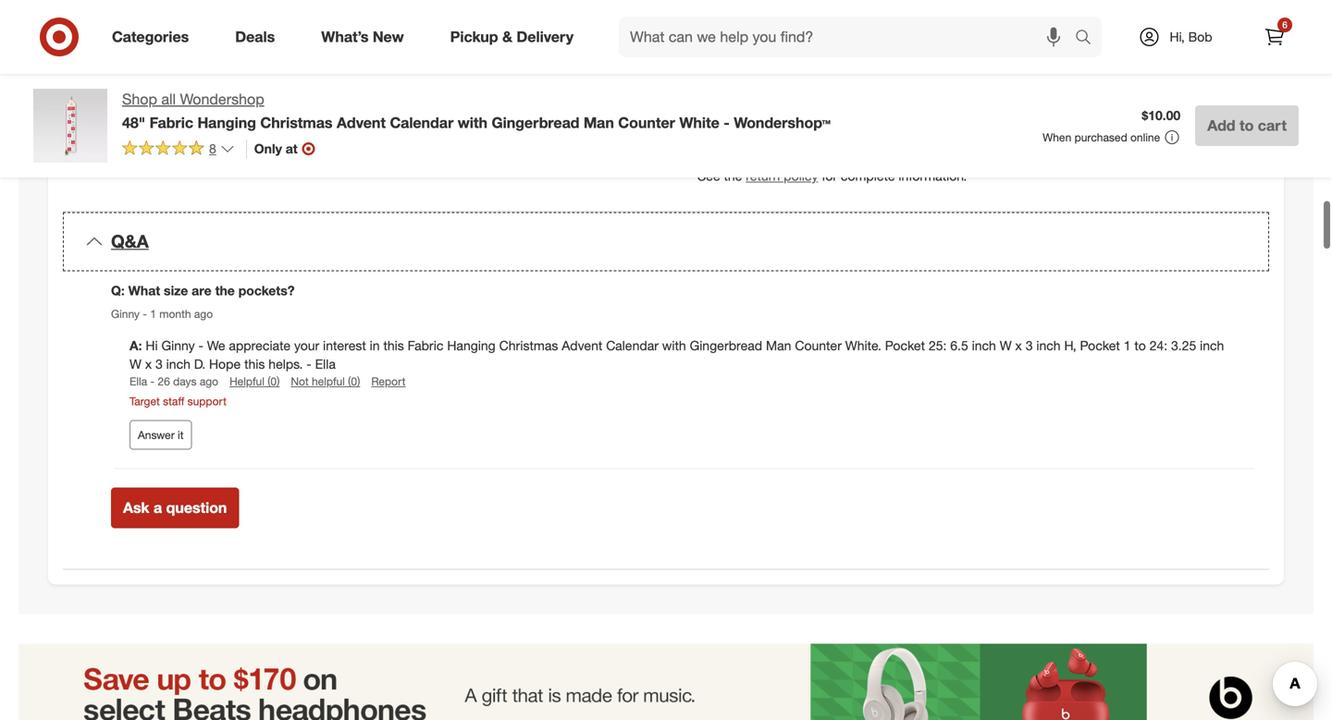 Task type: vqa. For each thing, say whether or not it's contained in the screenshot.
support on the left bottom of the page
yes



Task type: describe. For each thing, give the bounding box(es) containing it.
at
[[286, 140, 298, 157]]

shipt
[[782, 150, 813, 166]]

of
[[952, 131, 963, 147]]

only
[[254, 140, 282, 157]]

advent inside the shop all wondershop 48" fabric hanging christmas advent calendar with gingerbread man counter white - wondershop™
[[337, 114, 386, 132]]

h,
[[1064, 338, 1077, 354]]

with inside the shop all wondershop 48" fabric hanging christmas advent calendar with gingerbread man counter white - wondershop™
[[458, 114, 488, 132]]

2 pocket from the left
[[1080, 338, 1120, 354]]

width
[[447, 113, 478, 129]]

q: what size are the pockets? ginny - 1 month ago
[[111, 283, 295, 321]]

pockets?
[[238, 283, 295, 299]]

1 horizontal spatial for
[[958, 150, 973, 166]]

staff
[[163, 394, 184, 408]]

13.5
[[274, 113, 300, 129]]

26
[[158, 375, 170, 389]]

1 vertical spatial this
[[244, 356, 265, 373]]

inch right 3.25
[[1200, 338, 1224, 354]]

1 horizontal spatial the
[[724, 168, 742, 184]]

to inside this item can be returned to any target store or target.com. this item must be returned within 365 days of the date it was purchased in store, shipped, delivered by a shipt shopper, or made ready for pickup. see the return policy for complete information.
[[850, 113, 861, 129]]

2 this from the top
[[698, 131, 722, 147]]

ginny inside hi ginny - we appreciate your interest in this fabric hanging christmas advent calendar with gingerbread man counter white. pocket 25: 6.5 inch w x 3 inch h, pocket 1 to 24: 3.25 inch w x 3 inch d. hope this helps. - ella
[[161, 338, 195, 354]]

your
[[294, 338, 319, 354]]

date
[[988, 131, 1014, 147]]

2 item from the top
[[725, 131, 750, 147]]

helpful
[[230, 375, 264, 389]]

helps.
[[269, 356, 303, 373]]

inch right 6.5
[[972, 338, 996, 354]]

pickup & delivery link
[[435, 17, 597, 57]]

add to cart button
[[1196, 105, 1299, 146]]

all
[[161, 90, 176, 108]]

& for shipping
[[189, 38, 201, 59]]

6.5
[[950, 338, 968, 354]]

0 vertical spatial this
[[383, 338, 404, 354]]

can
[[754, 113, 775, 129]]

see
[[698, 168, 720, 184]]

gingerbread inside hi ginny - we appreciate your interest in this fabric hanging christmas advent calendar with gingerbread man counter white. pocket 25: 6.5 inch w x 3 inch h, pocket 1 to 24: 3.25 inch w x 3 inch d. hope this helps. - ella
[[690, 338, 762, 354]]

must
[[754, 131, 783, 147]]

any
[[865, 113, 886, 129]]

we
[[207, 338, 225, 354]]

0 horizontal spatial ella
[[130, 375, 147, 389]]

ready
[[922, 150, 954, 166]]

helpful
[[312, 375, 345, 389]]

in inside hi ginny - we appreciate your interest in this fabric hanging christmas advent calendar with gingerbread man counter white. pocket 25: 6.5 inch w x 3 inch h, pocket 1 to 24: 3.25 inch w x 3 inch d. hope this helps. - ella
[[370, 338, 380, 354]]

hi,
[[1170, 29, 1185, 45]]

& for pickup
[[502, 28, 513, 46]]

hanging inside hi ginny - we appreciate your interest in this fabric hanging christmas advent calendar with gingerbread man counter white. pocket 25: 6.5 inch w x 3 inch h, pocket 1 to 24: 3.25 inch w x 3 inch d. hope this helps. - ella
[[447, 338, 496, 354]]

0 vertical spatial 3
[[1026, 338, 1033, 354]]

hi
[[146, 338, 158, 354]]

shop
[[122, 90, 157, 108]]

- left 26
[[150, 375, 155, 389]]

deals
[[235, 28, 275, 46]]

when purchased online
[[1043, 130, 1160, 144]]

a inside this item can be returned to any target store or target.com. this item must be returned within 365 days of the date it was purchased in store, shipped, delivered by a shipt shopper, or made ready for pickup. see the return policy for complete information.
[[772, 150, 779, 166]]

return policy link
[[746, 168, 818, 184]]

target staff support
[[130, 394, 227, 408]]

ella - 26 days ago
[[130, 375, 218, 389]]

weight:
[[201, 131, 243, 147]]

shipping & returns
[[111, 38, 272, 59]]

calendar inside the shop all wondershop 48" fabric hanging christmas advent calendar with gingerbread man counter white - wondershop™
[[390, 114, 454, 132]]

dimensions:
[[201, 113, 271, 129]]

pounds
[[275, 131, 319, 147]]

answer
[[138, 428, 175, 442]]

inch up 'ella - 26 days ago'
[[166, 356, 190, 373]]

not
[[291, 375, 309, 389]]

categories
[[112, 28, 189, 46]]

helpful  (0) button
[[230, 374, 280, 390]]

month
[[159, 307, 191, 321]]

what's new link
[[306, 17, 427, 57]]

1 vertical spatial ago
[[200, 375, 218, 389]]

advent inside hi ginny - we appreciate your interest in this fabric hanging christmas advent calendar with gingerbread man counter white. pocket 25: 6.5 inch w x 3 inch h, pocket 1 to 24: 3.25 inch w x 3 inch d. hope this helps. - ella
[[562, 338, 603, 354]]

christmas inside the shop all wondershop 48" fabric hanging christmas advent calendar with gingerbread man counter white - wondershop™
[[260, 114, 333, 132]]

information.
[[899, 168, 967, 184]]

6 link
[[1255, 17, 1295, 57]]

2 horizontal spatial the
[[966, 131, 985, 147]]

categories link
[[96, 17, 212, 57]]

it inside "button"
[[178, 428, 184, 442]]

made
[[885, 150, 918, 166]]

bob
[[1189, 29, 1212, 45]]

returns
[[206, 38, 272, 59]]

white.
[[845, 338, 882, 354]]

search button
[[1067, 17, 1111, 61]]

man inside hi ginny - we appreciate your interest in this fabric hanging christmas advent calendar with gingerbread man counter white. pocket 25: 6.5 inch w x 3 inch h, pocket 1 to 24: 3.25 inch w x 3 inch d. hope this helps. - ella
[[766, 338, 791, 354]]

report
[[371, 375, 406, 389]]

pickup.
[[977, 150, 1018, 166]]

1 estimated from the top
[[111, 113, 169, 129]]

48"
[[122, 114, 145, 132]]

2 inches from the left
[[405, 113, 443, 129]]

advertisement region
[[19, 644, 1314, 721]]

fabric inside hi ginny - we appreciate your interest in this fabric hanging christmas advent calendar with gingerbread man counter white. pocket 25: 6.5 inch w x 3 inch h, pocket 1 to 24: 3.25 inch w x 3 inch d. hope this helps. - ella
[[408, 338, 444, 354]]

1 vertical spatial or
[[870, 150, 882, 166]]

not helpful  (0)
[[291, 375, 360, 389]]

0 vertical spatial be
[[779, 113, 794, 129]]

1 vertical spatial returned
[[805, 131, 854, 147]]

25:
[[929, 338, 947, 354]]

appreciate
[[229, 338, 291, 354]]

are
[[192, 283, 212, 299]]

8 link
[[122, 140, 235, 161]]

to inside button
[[1240, 117, 1254, 135]]

ask
[[123, 499, 149, 517]]

was
[[1028, 131, 1051, 147]]

hi, bob
[[1170, 29, 1212, 45]]

with inside hi ginny - we appreciate your interest in this fabric hanging christmas advent calendar with gingerbread man counter white. pocket 25: 6.5 inch w x 3 inch h, pocket 1 to 24: 3.25 inch w x 3 inch d. hope this helps. - ella
[[662, 338, 686, 354]]

hanging inside the shop all wondershop 48" fabric hanging christmas advent calendar with gingerbread man counter white - wondershop™
[[198, 114, 256, 132]]

by
[[754, 150, 768, 166]]

1 this from the top
[[698, 113, 722, 129]]

store
[[928, 113, 957, 129]]

x left h,
[[1015, 338, 1022, 354]]

365
[[895, 131, 917, 147]]

shipping details estimated ship dimensions: 13.5 inches length x 9 inches width x 1.5 inches height estimated ship weight: 0.38 pounds
[[111, 86, 591, 147]]

ginny inside q: what size are the pockets? ginny - 1 month ago
[[111, 307, 140, 321]]

1 pocket from the left
[[885, 338, 925, 354]]

target inside this item can be returned to any target store or target.com. this item must be returned within 365 days of the date it was purchased in store, shipped, delivered by a shipt shopper, or made ready for pickup. see the return policy for complete information.
[[889, 113, 925, 129]]

1.5
[[492, 113, 510, 129]]

8
[[209, 140, 216, 157]]

man inside the shop all wondershop 48" fabric hanging christmas advent calendar with gingerbread man counter white - wondershop™
[[584, 114, 614, 132]]

0 horizontal spatial 3
[[155, 356, 163, 373]]

complete
[[841, 168, 895, 184]]

only at
[[254, 140, 298, 157]]

add
[[1208, 117, 1236, 135]]

counter inside the shop all wondershop 48" fabric hanging christmas advent calendar with gingerbread man counter white - wondershop™
[[618, 114, 675, 132]]

delivered
[[698, 150, 751, 166]]

length
[[345, 113, 381, 129]]

$10.00
[[1142, 107, 1181, 124]]

hope
[[209, 356, 241, 373]]

pickup
[[450, 28, 498, 46]]

height
[[555, 113, 591, 129]]

1 ship from the top
[[173, 113, 197, 129]]



Task type: locate. For each thing, give the bounding box(es) containing it.
0 horizontal spatial man
[[584, 114, 614, 132]]

it right answer at the bottom of page
[[178, 428, 184, 442]]

image of 48" fabric hanging christmas advent calendar with gingerbread man counter white - wondershop™ image
[[33, 89, 107, 163]]

0 vertical spatial in
[[1120, 131, 1130, 147]]

a right ask
[[154, 499, 162, 517]]

0 horizontal spatial calendar
[[390, 114, 454, 132]]

in inside this item can be returned to any target store or target.com. this item must be returned within 365 days of the date it was purchased in store, shipped, delivered by a shipt shopper, or made ready for pickup. see the return policy for complete information.
[[1120, 131, 1130, 147]]

0 horizontal spatial advent
[[337, 114, 386, 132]]

1 vertical spatial ella
[[130, 375, 147, 389]]

3 inches from the left
[[514, 113, 552, 129]]

be up shipt
[[786, 131, 801, 147]]

item left the can
[[725, 113, 750, 129]]

0 vertical spatial fabric
[[150, 114, 193, 132]]

it left was
[[1018, 131, 1025, 147]]

- inside the shop all wondershop 48" fabric hanging christmas advent calendar with gingerbread man counter white - wondershop™
[[724, 114, 730, 132]]

- left we
[[198, 338, 203, 354]]

1 vertical spatial item
[[725, 131, 750, 147]]

to
[[850, 113, 861, 129], [1240, 117, 1254, 135], [1135, 338, 1146, 354]]

w down a:
[[130, 356, 142, 373]]

counter left white
[[618, 114, 675, 132]]

1 vertical spatial calendar
[[606, 338, 659, 354]]

inches up pounds
[[303, 113, 341, 129]]

1 vertical spatial w
[[130, 356, 142, 373]]

target.com.
[[976, 113, 1042, 129]]

christmas
[[260, 114, 333, 132], [499, 338, 558, 354]]

- right white
[[724, 114, 730, 132]]

days up target staff support
[[173, 375, 197, 389]]

9
[[395, 113, 402, 129]]

wondershop™
[[734, 114, 831, 132]]

1 vertical spatial ship
[[173, 131, 197, 147]]

1 horizontal spatial man
[[766, 338, 791, 354]]

0 vertical spatial gingerbread
[[492, 114, 580, 132]]

0 horizontal spatial fabric
[[150, 114, 193, 132]]

ago up support
[[200, 375, 218, 389]]

0 vertical spatial ship
[[173, 113, 197, 129]]

online
[[1131, 130, 1160, 144]]

pickup & delivery
[[450, 28, 574, 46]]

ask a question button
[[111, 488, 239, 529]]

0 vertical spatial calendar
[[390, 114, 454, 132]]

1 (0) from the left
[[268, 375, 280, 389]]

it inside this item can be returned to any target store or target.com. this item must be returned within 365 days of the date it was purchased in store, shipped, delivered by a shipt shopper, or made ready for pickup. see the return policy for complete information.
[[1018, 131, 1025, 147]]

hi ginny - we appreciate your interest in this fabric hanging christmas advent calendar with gingerbread man counter white. pocket 25: 6.5 inch w x 3 inch h, pocket 1 to 24: 3.25 inch w x 3 inch d. hope this helps. - ella
[[130, 338, 1224, 373]]

calendar inside hi ginny - we appreciate your interest in this fabric hanging christmas advent calendar with gingerbread man counter white. pocket 25: 6.5 inch w x 3 inch h, pocket 1 to 24: 3.25 inch w x 3 inch d. hope this helps. - ella
[[606, 338, 659, 354]]

1 shipping from the top
[[111, 38, 184, 59]]

interest
[[323, 338, 366, 354]]

wondershop
[[180, 90, 264, 108]]

0 vertical spatial man
[[584, 114, 614, 132]]

cart
[[1258, 117, 1287, 135]]

shipping for shipping details estimated ship dimensions: 13.5 inches length x 9 inches width x 1.5 inches height estimated ship weight: 0.38 pounds
[[111, 86, 173, 104]]

1 vertical spatial 1
[[1124, 338, 1131, 354]]

item
[[725, 113, 750, 129], [725, 131, 750, 147]]

1 vertical spatial be
[[786, 131, 801, 147]]

1 horizontal spatial with
[[662, 338, 686, 354]]

target down 26
[[130, 394, 160, 408]]

0 horizontal spatial w
[[130, 356, 142, 373]]

support
[[187, 394, 227, 408]]

1 horizontal spatial counter
[[795, 338, 842, 354]]

ella inside hi ginny - we appreciate your interest in this fabric hanging christmas advent calendar with gingerbread man counter white. pocket 25: 6.5 inch w x 3 inch h, pocket 1 to 24: 3.25 inch w x 3 inch d. hope this helps. - ella
[[315, 356, 336, 373]]

1 horizontal spatial christmas
[[499, 338, 558, 354]]

0 vertical spatial this
[[698, 113, 722, 129]]

0 horizontal spatial to
[[850, 113, 861, 129]]

shipping up 48"
[[111, 86, 173, 104]]

0 horizontal spatial in
[[370, 338, 380, 354]]

a right by
[[772, 150, 779, 166]]

or up of
[[961, 113, 973, 129]]

0 vertical spatial counter
[[618, 114, 675, 132]]

0 horizontal spatial with
[[458, 114, 488, 132]]

1 vertical spatial it
[[178, 428, 184, 442]]

x left "9"
[[384, 113, 391, 129]]

shop all wondershop 48" fabric hanging christmas advent calendar with gingerbread man counter white - wondershop™
[[122, 90, 831, 132]]

ginny down q:
[[111, 307, 140, 321]]

for down 'shopper,'
[[822, 168, 837, 184]]

ship
[[173, 113, 197, 129], [173, 131, 197, 147]]

- down what
[[143, 307, 147, 321]]

1 vertical spatial ginny
[[161, 338, 195, 354]]

w
[[1000, 338, 1012, 354], [130, 356, 142, 373]]

0 vertical spatial with
[[458, 114, 488, 132]]

0 vertical spatial w
[[1000, 338, 1012, 354]]

0 horizontal spatial pocket
[[885, 338, 925, 354]]

0 vertical spatial estimated
[[111, 113, 169, 129]]

ginny
[[111, 307, 140, 321], [161, 338, 195, 354]]

this
[[698, 113, 722, 129], [698, 131, 722, 147]]

1 left month
[[150, 307, 156, 321]]

w right 6.5
[[1000, 338, 1012, 354]]

0 horizontal spatial (0)
[[268, 375, 280, 389]]

0 horizontal spatial for
[[822, 168, 837, 184]]

return
[[746, 168, 780, 184]]

inch left h,
[[1037, 338, 1061, 354]]

1 horizontal spatial calendar
[[606, 338, 659, 354]]

0 horizontal spatial christmas
[[260, 114, 333, 132]]

1 item from the top
[[725, 113, 750, 129]]

gingerbread
[[492, 114, 580, 132], [690, 338, 762, 354]]

& inside dropdown button
[[189, 38, 201, 59]]

0 horizontal spatial a
[[154, 499, 162, 517]]

(0) down helps.
[[268, 375, 280, 389]]

shopper,
[[816, 150, 866, 166]]

0 vertical spatial returned
[[797, 113, 846, 129]]

- inside q: what size are the pockets? ginny - 1 month ago
[[143, 307, 147, 321]]

2 ship from the top
[[173, 131, 197, 147]]

24:
[[1150, 338, 1168, 354]]

0 vertical spatial hanging
[[198, 114, 256, 132]]

0 vertical spatial or
[[961, 113, 973, 129]]

delivery
[[517, 28, 574, 46]]

ella up not helpful  (0) on the bottom left
[[315, 356, 336, 373]]

days
[[921, 131, 948, 147], [173, 375, 197, 389]]

gingerbread inside the shop all wondershop 48" fabric hanging christmas advent calendar with gingerbread man counter white - wondershop™
[[492, 114, 580, 132]]

3 left h,
[[1026, 338, 1033, 354]]

1 horizontal spatial to
[[1135, 338, 1146, 354]]

0 vertical spatial ginny
[[111, 307, 140, 321]]

with
[[458, 114, 488, 132], [662, 338, 686, 354]]

christmas inside hi ginny - we appreciate your interest in this fabric hanging christmas advent calendar with gingerbread man counter white. pocket 25: 6.5 inch w x 3 inch h, pocket 1 to 24: 3.25 inch w x 3 inch d. hope this helps. - ella
[[499, 338, 558, 354]]

1 horizontal spatial &
[[502, 28, 513, 46]]

0 vertical spatial for
[[958, 150, 973, 166]]

days up ready
[[921, 131, 948, 147]]

inch
[[972, 338, 996, 354], [1037, 338, 1061, 354], [1200, 338, 1224, 354], [166, 356, 190, 373]]

item up 'delivered'
[[725, 131, 750, 147]]

the right are
[[215, 283, 235, 299]]

this
[[383, 338, 404, 354], [244, 356, 265, 373]]

0 horizontal spatial or
[[870, 150, 882, 166]]

0 vertical spatial it
[[1018, 131, 1025, 147]]

1 vertical spatial days
[[173, 375, 197, 389]]

be right the can
[[779, 113, 794, 129]]

1 horizontal spatial fabric
[[408, 338, 444, 354]]

0.38
[[246, 131, 272, 147]]

this up report at the bottom
[[383, 338, 404, 354]]

x down hi
[[145, 356, 152, 373]]

this item can be returned to any target store or target.com. this item must be returned within 365 days of the date it was purchased in store, shipped, delivered by a shipt shopper, or made ready for pickup. see the return policy for complete information.
[[698, 113, 1219, 184]]

purchased right was
[[1055, 131, 1116, 147]]

x left 1.5
[[482, 113, 489, 129]]

1 purchased from the left
[[1075, 130, 1128, 144]]

1 vertical spatial this
[[698, 131, 722, 147]]

be
[[779, 113, 794, 129], [786, 131, 801, 147]]

what's
[[321, 28, 369, 46]]

question
[[166, 499, 227, 517]]

1 vertical spatial advent
[[562, 338, 603, 354]]

it
[[1018, 131, 1025, 147], [178, 428, 184, 442]]

0 horizontal spatial 1
[[150, 307, 156, 321]]

0 horizontal spatial hanging
[[198, 114, 256, 132]]

this up helpful  (0)
[[244, 356, 265, 373]]

2 vertical spatial the
[[215, 283, 235, 299]]

ginny right hi
[[161, 338, 195, 354]]

1 vertical spatial a
[[154, 499, 162, 517]]

target
[[889, 113, 925, 129], [130, 394, 160, 408]]

0 vertical spatial a
[[772, 150, 779, 166]]

1 horizontal spatial inches
[[405, 113, 443, 129]]

6
[[1283, 19, 1288, 31]]

& left returns
[[189, 38, 201, 59]]

1 vertical spatial counter
[[795, 338, 842, 354]]

a inside button
[[154, 499, 162, 517]]

shipping & returns button
[[63, 19, 1269, 78]]

& right the pickup
[[502, 28, 513, 46]]

0 vertical spatial 1
[[150, 307, 156, 321]]

the
[[966, 131, 985, 147], [724, 168, 742, 184], [215, 283, 235, 299]]

ship left 8
[[173, 131, 197, 147]]

add to cart
[[1208, 117, 1287, 135]]

ask a question
[[123, 499, 227, 517]]

0 vertical spatial christmas
[[260, 114, 333, 132]]

1 horizontal spatial w
[[1000, 338, 1012, 354]]

0 horizontal spatial gingerbread
[[492, 114, 580, 132]]

1 inside hi ginny - we appreciate your interest in this fabric hanging christmas advent calendar with gingerbread man counter white. pocket 25: 6.5 inch w x 3 inch h, pocket 1 to 24: 3.25 inch w x 3 inch d. hope this helps. - ella
[[1124, 338, 1131, 354]]

1 horizontal spatial hanging
[[447, 338, 496, 354]]

1 horizontal spatial or
[[961, 113, 973, 129]]

1 inside q: what size are the pockets? ginny - 1 month ago
[[150, 307, 156, 321]]

1 horizontal spatial days
[[921, 131, 948, 147]]

counter
[[618, 114, 675, 132], [795, 338, 842, 354]]

2 purchased from the left
[[1055, 131, 1116, 147]]

1 vertical spatial shipping
[[111, 86, 173, 104]]

shipping inside dropdown button
[[111, 38, 184, 59]]

1 vertical spatial christmas
[[499, 338, 558, 354]]

store,
[[1134, 131, 1166, 147]]

1 inches from the left
[[303, 113, 341, 129]]

for down of
[[958, 150, 973, 166]]

0 horizontal spatial counter
[[618, 114, 675, 132]]

2 (0) from the left
[[348, 375, 360, 389]]

returned
[[797, 113, 846, 129], [805, 131, 854, 147]]

1 left 24:
[[1124, 338, 1131, 354]]

purchased
[[1075, 130, 1128, 144], [1055, 131, 1116, 147]]

the down 'delivered'
[[724, 168, 742, 184]]

- down "your"
[[306, 356, 311, 373]]

2 estimated from the top
[[111, 131, 169, 147]]

1 horizontal spatial gingerbread
[[690, 338, 762, 354]]

fabric inside the shop all wondershop 48" fabric hanging christmas advent calendar with gingerbread man counter white - wondershop™
[[150, 114, 193, 132]]

(0) right helpful
[[348, 375, 360, 389]]

size
[[164, 283, 188, 299]]

shipping up shop
[[111, 38, 184, 59]]

3
[[1026, 338, 1033, 354], [155, 356, 163, 373]]

to right add
[[1240, 117, 1254, 135]]

the right of
[[966, 131, 985, 147]]

or down within
[[870, 150, 882, 166]]

2 shipping from the top
[[111, 86, 173, 104]]

helpful  (0)
[[230, 375, 280, 389]]

purchased right 'when'
[[1075, 130, 1128, 144]]

target up 365
[[889, 113, 925, 129]]

fabric right interest
[[408, 338, 444, 354]]

1 horizontal spatial 3
[[1026, 338, 1033, 354]]

q&a
[[111, 231, 149, 252]]

in right interest
[[370, 338, 380, 354]]

1
[[150, 307, 156, 321], [1124, 338, 1131, 354]]

ship down all
[[173, 113, 197, 129]]

to inside hi ginny - we appreciate your interest in this fabric hanging christmas advent calendar with gingerbread man counter white. pocket 25: 6.5 inch w x 3 inch h, pocket 1 to 24: 3.25 inch w x 3 inch d. hope this helps. - ella
[[1135, 338, 1146, 354]]

when
[[1043, 130, 1072, 144]]

0 vertical spatial days
[[921, 131, 948, 147]]

fabric down all
[[150, 114, 193, 132]]

what's new
[[321, 28, 404, 46]]

2 horizontal spatial to
[[1240, 117, 1254, 135]]

inches right "9"
[[405, 113, 443, 129]]

1 horizontal spatial pocket
[[1080, 338, 1120, 354]]

1 horizontal spatial ginny
[[161, 338, 195, 354]]

details
[[177, 86, 224, 104]]

1 horizontal spatial it
[[1018, 131, 1025, 147]]

1 vertical spatial 3
[[155, 356, 163, 373]]

1 vertical spatial estimated
[[111, 131, 169, 147]]

1 vertical spatial with
[[662, 338, 686, 354]]

1 vertical spatial in
[[370, 338, 380, 354]]

in left online
[[1120, 131, 1130, 147]]

ago down are
[[194, 307, 213, 321]]

pocket
[[885, 338, 925, 354], [1080, 338, 1120, 354]]

ago inside q: what size are the pockets? ginny - 1 month ago
[[194, 307, 213, 321]]

0 horizontal spatial ginny
[[111, 307, 140, 321]]

for
[[958, 150, 973, 166], [822, 168, 837, 184]]

within
[[858, 131, 892, 147]]

answer it button
[[130, 420, 192, 450]]

0 horizontal spatial the
[[215, 283, 235, 299]]

to left any
[[850, 113, 861, 129]]

1 vertical spatial target
[[130, 394, 160, 408]]

ella
[[315, 356, 336, 373], [130, 375, 147, 389]]

counter left white.
[[795, 338, 842, 354]]

purchased inside this item can be returned to any target store or target.com. this item must be returned within 365 days of the date it was purchased in store, shipped, delivered by a shipt shopper, or made ready for pickup. see the return policy for complete information.
[[1055, 131, 1116, 147]]

d.
[[194, 356, 205, 373]]

0 vertical spatial the
[[966, 131, 985, 147]]

What can we help you find? suggestions appear below search field
[[619, 17, 1080, 57]]

shipped,
[[1170, 131, 1219, 147]]

estimated
[[111, 113, 169, 129], [111, 131, 169, 147]]

report button
[[371, 374, 406, 390]]

counter inside hi ginny - we appreciate your interest in this fabric hanging christmas advent calendar with gingerbread man counter white. pocket 25: 6.5 inch w x 3 inch h, pocket 1 to 24: 3.25 inch w x 3 inch d. hope this helps. - ella
[[795, 338, 842, 354]]

0 horizontal spatial this
[[244, 356, 265, 373]]

1 horizontal spatial (0)
[[348, 375, 360, 389]]

1 vertical spatial man
[[766, 338, 791, 354]]

0 horizontal spatial target
[[130, 394, 160, 408]]

3 up 26
[[155, 356, 163, 373]]

0 horizontal spatial days
[[173, 375, 197, 389]]

ella left 26
[[130, 375, 147, 389]]

pocket left the '25:'
[[885, 338, 925, 354]]

pocket right h,
[[1080, 338, 1120, 354]]

days inside this item can be returned to any target store or target.com. this item must be returned within 365 days of the date it was purchased in store, shipped, delivered by a shipt shopper, or made ready for pickup. see the return policy for complete information.
[[921, 131, 948, 147]]

the inside q: what size are the pockets? ginny - 1 month ago
[[215, 283, 235, 299]]

1 horizontal spatial advent
[[562, 338, 603, 354]]

1 horizontal spatial target
[[889, 113, 925, 129]]

answer it
[[138, 428, 184, 442]]

inches right 1.5
[[514, 113, 552, 129]]

shipping for shipping & returns
[[111, 38, 184, 59]]

new
[[373, 28, 404, 46]]

1 vertical spatial for
[[822, 168, 837, 184]]

0 horizontal spatial &
[[189, 38, 201, 59]]

&
[[502, 28, 513, 46], [189, 38, 201, 59]]

to left 24:
[[1135, 338, 1146, 354]]

shipping inside shipping details estimated ship dimensions: 13.5 inches length x 9 inches width x 1.5 inches height estimated ship weight: 0.38 pounds
[[111, 86, 173, 104]]

1 vertical spatial the
[[724, 168, 742, 184]]

white
[[679, 114, 720, 132]]



